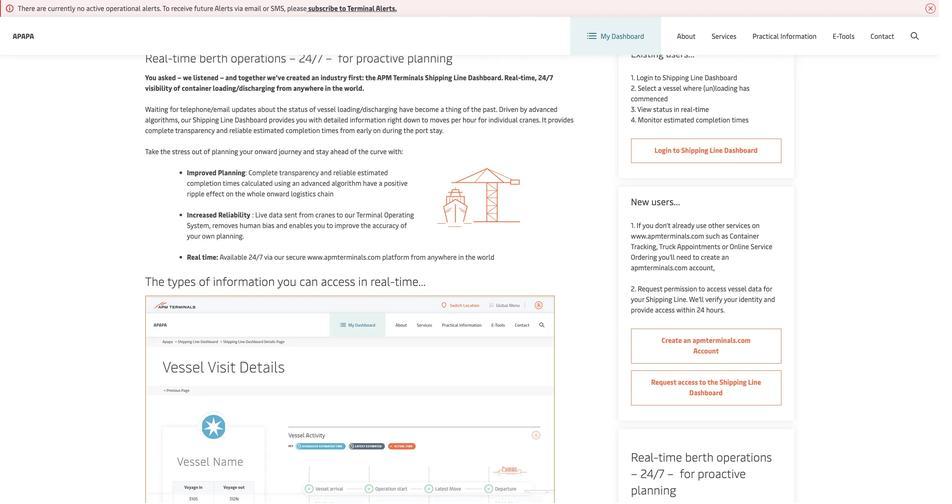 Task type: locate. For each thing, give the bounding box(es) containing it.
24/7 inside and together we've created an industry first: the apm terminals shipping line dashboard. real-time, 24/7 visibility of container loading/discharging from anywhere in the world.
[[538, 73, 553, 82]]

or left sms,
[[263, 3, 269, 13]]

provides inside 'detailed information right down to moves per hour for individual cranes. it provides complete transparency and reliable estimated completion times from early on during the port stay.'
[[548, 115, 574, 124]]

1 vertical spatial :
[[252, 210, 254, 219]]

times
[[732, 115, 749, 124], [322, 125, 338, 135], [223, 178, 240, 188]]

1 horizontal spatial transparency
[[279, 168, 319, 177]]

proactive
[[356, 49, 404, 65], [698, 465, 746, 481]]

line inside request access to the shipping line dashboard
[[748, 377, 761, 387]]

0 horizontal spatial data
[[269, 210, 283, 219]]

2. up 'provide'
[[631, 284, 636, 293]]

0 horizontal spatial transparency
[[175, 125, 215, 135]]

1 vertical spatial or
[[722, 242, 728, 251]]

2 vertical spatial our
[[274, 252, 284, 262]]

first:
[[348, 73, 364, 82]]

menu
[[797, 25, 815, 34]]

access
[[321, 273, 355, 289], [707, 284, 727, 293], [655, 305, 675, 314], [678, 377, 698, 387]]

of down you asked – we listened –
[[173, 83, 180, 93]]

on inside 1. if you don't already use other services on www.apmterminals.com such as container tracking, truck appointments or online service ordering you'll need to create an apmterminals.com account,
[[752, 221, 760, 230]]

vessel inside 2. request permission to access vessel data for your shipping line. we'll verify your identity and provide access within 24 hours.
[[728, 284, 747, 293]]

you left can on the bottom left of page
[[278, 273, 297, 289]]

2.
[[631, 83, 636, 93], [631, 284, 636, 293]]

0 horizontal spatial :
[[245, 168, 247, 177]]

our inside waiting for telephone/email updates about the status of vessel loading/discharging have become a thing of the past. driven by advanced algorithms, our shipping line dashboard provides you with
[[181, 115, 191, 124]]

0 horizontal spatial provides
[[269, 115, 295, 124]]

our left secure
[[274, 252, 284, 262]]

own
[[202, 231, 215, 240]]

reliable down updates
[[229, 125, 252, 135]]

status inside waiting for telephone/email updates about the status of vessel loading/discharging have become a thing of the past. driven by advanced algorithms, our shipping line dashboard provides you with
[[289, 104, 308, 114]]

as
[[722, 231, 728, 240]]

shipping inside "login to shipping line dashboard" link
[[681, 145, 708, 155]]

email
[[245, 3, 261, 13]]

your inside : live data sent from cranes to our terminal operating system, removes human bias and enables you to improve the accuracy of your own planning.
[[187, 231, 200, 240]]

1 horizontal spatial our
[[274, 252, 284, 262]]

a right select
[[658, 83, 662, 93]]

dashboard inside 1. login to shipping line dashboard 2. select a vessel where (un)loading has commenced 3. view status in real-time 4. monitor estimated completion times
[[705, 73, 737, 82]]

2 vertical spatial estimated
[[358, 168, 388, 177]]

the right improve
[[361, 221, 371, 230]]

1 horizontal spatial data
[[748, 284, 762, 293]]

tracking,
[[631, 242, 658, 251]]

your
[[240, 147, 253, 156], [187, 231, 200, 240], [631, 294, 644, 304], [724, 294, 737, 304]]

0 vertical spatial loading/discharging
[[213, 83, 275, 93]]

2 horizontal spatial vessel
[[728, 284, 747, 293]]

0 horizontal spatial status
[[289, 104, 308, 114]]

algorithms,
[[145, 115, 179, 124]]

shipping inside request access to the shipping line dashboard
[[720, 377, 747, 387]]

real- inside 1. login to shipping line dashboard 2. select a vessel where (un)loading has commenced 3. view status in real-time 4. monitor estimated completion times
[[681, 104, 695, 114]]

0 horizontal spatial account
[[693, 346, 719, 355]]

accuracy
[[373, 221, 399, 230]]

waiting
[[145, 104, 168, 114]]

1 vertical spatial terminal
[[356, 210, 383, 219]]

to inside 1. login to shipping line dashboard 2. select a vessel where (un)loading has commenced 3. view status in real-time 4. monitor estimated completion times
[[655, 73, 661, 82]]

from
[[276, 83, 292, 93], [340, 125, 355, 135], [299, 210, 314, 219], [411, 252, 426, 262]]

select
[[638, 83, 656, 93]]

services
[[712, 31, 737, 41]]

status inside 1. login to shipping line dashboard 2. select a vessel where (un)loading has commenced 3. view status in real-time 4. monitor estimated completion times
[[653, 104, 672, 114]]

time...
[[395, 273, 426, 289]]

1 horizontal spatial completion
[[286, 125, 320, 135]]

container
[[182, 83, 211, 93]]

of inside and together we've created an industry first: the apm terminals shipping line dashboard. real-time, 24/7 visibility of container loading/discharging from anywhere in the world.
[[173, 83, 180, 93]]

the inside request access to the shipping line dashboard
[[708, 377, 718, 387]]

your up 'provide'
[[631, 294, 644, 304]]

0 horizontal spatial anywhere
[[293, 83, 324, 93]]

subscribe to terminal alerts. link
[[307, 3, 397, 13]]

planning.
[[216, 231, 244, 240]]

for inside waiting for telephone/email updates about the status of vessel loading/discharging have become a thing of the past. driven by advanced algorithms, our shipping line dashboard provides you with
[[170, 104, 179, 114]]

0 vertical spatial request
[[638, 284, 662, 293]]

0 vertical spatial advanced
[[529, 104, 558, 114]]

real-
[[681, 104, 695, 114], [371, 273, 395, 289]]

our up improve
[[345, 210, 355, 219]]

estimated down the curve
[[358, 168, 388, 177]]

1. login to shipping line dashboard 2. select a vessel where (un)loading has commenced 3. view status in real-time 4. monitor estimated completion times
[[631, 73, 750, 124]]

completion down with
[[286, 125, 320, 135]]

our inside : live data sent from cranes to our terminal operating system, removes human bias and enables you to improve the accuracy of your own planning.
[[345, 210, 355, 219]]

effect
[[206, 189, 224, 198]]

we'll
[[689, 294, 704, 304]]

from right sent
[[299, 210, 314, 219]]

information
[[781, 31, 817, 41]]

of right "ahead"
[[350, 147, 357, 156]]

your right verify
[[724, 294, 737, 304]]

apm picto ship port crane image
[[422, 167, 536, 228]]

sent
[[284, 210, 297, 219]]

available
[[220, 252, 247, 262]]

real- down where
[[681, 104, 695, 114]]

and inside 2. request permission to access vessel data for your shipping line. we'll verify your identity and provide access within 24 hours.
[[764, 294, 775, 304]]

from down we've
[[276, 83, 292, 93]]

journey
[[279, 147, 302, 156]]

estimated
[[664, 115, 694, 124], [253, 125, 284, 135], [358, 168, 388, 177]]

0 horizontal spatial reliable
[[229, 125, 252, 135]]

live
[[255, 210, 267, 219]]

a inside waiting for telephone/email updates about the status of vessel loading/discharging have become a thing of the past. driven by advanced algorithms, our shipping line dashboard provides you with
[[441, 104, 444, 114]]

1 vertical spatial real-
[[371, 273, 395, 289]]

per
[[451, 115, 461, 124]]

an down the within
[[684, 335, 691, 345]]

1 horizontal spatial proactive
[[698, 465, 746, 481]]

for inside 2. request permission to access vessel data for your shipping line. we'll verify your identity and provide access within 24 hours.
[[763, 284, 772, 293]]

completion down improved
[[187, 178, 221, 188]]

shipping inside waiting for telephone/email updates about the status of vessel loading/discharging have become a thing of the past. driven by advanced algorithms, our shipping line dashboard provides you with
[[193, 115, 219, 124]]

login
[[855, 25, 871, 34], [637, 73, 653, 82], [655, 145, 672, 155]]

users...
[[666, 47, 695, 60], [651, 195, 680, 208]]

estimated inside 'detailed information right down to moves per hour for individual cranes. it provides complete transparency and reliable estimated completion times from early on during the port stay.'
[[253, 125, 284, 135]]

1 horizontal spatial on
[[373, 125, 381, 135]]

shipping inside and together we've created an industry first: the apm terminals shipping line dashboard. real-time, 24/7 visibility of container loading/discharging from anywhere in the world.
[[425, 73, 452, 82]]

onward down using
[[267, 189, 289, 198]]

dashboard
[[612, 31, 644, 41], [705, 73, 737, 82], [235, 115, 267, 124], [724, 145, 758, 155], [689, 388, 723, 397]]

apapa link
[[13, 31, 34, 41]]

0 horizontal spatial planning
[[212, 147, 238, 156]]

during
[[382, 125, 402, 135]]

users... down about
[[666, 47, 695, 60]]

www.apmterminals.com inside 1. if you don't already use other services on www.apmterminals.com such as container tracking, truck appointments or online service ordering you'll need to create an apmterminals.com account,
[[631, 231, 704, 240]]

0 vertical spatial account
[[898, 25, 923, 34]]

data inside : live data sent from cranes to our terminal operating system, removes human bias and enables you to improve the accuracy of your own planning.
[[269, 210, 283, 219]]

account right contact popup button
[[898, 25, 923, 34]]

2 vertical spatial time
[[658, 449, 682, 465]]

2 status from the left
[[653, 104, 672, 114]]

0 horizontal spatial our
[[181, 115, 191, 124]]

1 horizontal spatial create
[[877, 25, 897, 34]]

terminal left alerts. at the top left of page
[[347, 3, 375, 13]]

provides
[[269, 115, 295, 124], [548, 115, 574, 124]]

1 vertical spatial real-
[[631, 449, 658, 465]]

dashboard inside popup button
[[612, 31, 644, 41]]

times down detailed at the top left
[[322, 125, 338, 135]]

data up identity
[[748, 284, 762, 293]]

has
[[739, 83, 750, 93]]

login for login / create account
[[855, 25, 871, 34]]

from inside 'detailed information right down to moves per hour for individual cranes. it provides complete transparency and reliable estimated completion times from early on during the port stay.'
[[340, 125, 355, 135]]

0 horizontal spatial loading/discharging
[[213, 83, 275, 93]]

0 vertical spatial estimated
[[664, 115, 694, 124]]

asked
[[158, 73, 176, 82]]

an right create
[[722, 252, 729, 262]]

on right effect
[[226, 189, 234, 198]]

dashboard inside request access to the shipping line dashboard
[[689, 388, 723, 397]]

1 vertical spatial advanced
[[301, 178, 330, 188]]

2 horizontal spatial login
[[855, 25, 871, 34]]

right
[[388, 115, 402, 124]]

in right view
[[674, 104, 679, 114]]

account inside login / create account link
[[898, 25, 923, 34]]

e-
[[833, 31, 839, 41]]

via left secure
[[264, 252, 273, 262]]

1 horizontal spatial advanced
[[529, 104, 558, 114]]

1. if you don't already use other services on www.apmterminals.com such as container tracking, truck appointments or online service ordering you'll need to create an apmterminals.com account,
[[631, 221, 772, 272]]

: up calculated
[[245, 168, 247, 177]]

and right identity
[[764, 294, 775, 304]]

1 vertical spatial planning
[[212, 147, 238, 156]]

real-
[[145, 49, 173, 65], [631, 449, 658, 465]]

vessel left where
[[663, 83, 682, 93]]

and down telephone/email
[[216, 125, 228, 135]]

to
[[163, 3, 170, 13]]

of up hour
[[463, 104, 470, 114]]

1 vertical spatial reliable
[[333, 168, 356, 177]]

login / create account link
[[839, 17, 923, 42]]

provides right it
[[548, 115, 574, 124]]

:
[[245, 168, 247, 177], [252, 210, 254, 219]]

your down system,
[[187, 231, 200, 240]]

terminal inside : live data sent from cranes to our terminal operating system, removes human bias and enables you to improve the accuracy of your own planning.
[[356, 210, 383, 219]]

0 horizontal spatial completion
[[187, 178, 221, 188]]

a up moves
[[441, 104, 444, 114]]

2 vertical spatial a
[[379, 178, 382, 188]]

1 vertical spatial data
[[748, 284, 762, 293]]

using
[[274, 178, 291, 188]]

status right about
[[289, 104, 308, 114]]

2 horizontal spatial on
[[752, 221, 760, 230]]

industry
[[321, 73, 347, 82]]

www.apmterminals.com down improve
[[307, 252, 381, 262]]

request inside request access to the shipping line dashboard
[[651, 377, 676, 387]]

terminals
[[393, 73, 424, 82]]

1 horizontal spatial login
[[655, 145, 672, 155]]

shipping inside 1. login to shipping line dashboard 2. select a vessel where (un)loading has commenced 3. view status in real-time 4. monitor estimated completion times
[[663, 73, 689, 82]]

0 vertical spatial anywhere
[[293, 83, 324, 93]]

login up select
[[637, 73, 653, 82]]

telephone/email
[[180, 104, 230, 114]]

switch location
[[701, 25, 749, 34]]

thing
[[446, 104, 461, 114]]

you down cranes
[[314, 221, 325, 230]]

commenced
[[631, 94, 668, 103]]

moves
[[430, 115, 450, 124]]

1 vertical spatial users...
[[651, 195, 680, 208]]

information down available
[[213, 273, 275, 289]]

0 horizontal spatial berth
[[199, 49, 228, 65]]

0 vertical spatial real-
[[145, 49, 173, 65]]

1 provides from the left
[[269, 115, 295, 124]]

the down create an apmterminals.com account "link"
[[708, 377, 718, 387]]

vessel up identity
[[728, 284, 747, 293]]

1 horizontal spatial apmterminals.com
[[693, 335, 751, 345]]

port
[[415, 125, 428, 135]]

1 status from the left
[[289, 104, 308, 114]]

have up down
[[399, 104, 413, 114]]

you
[[296, 115, 307, 124], [314, 221, 325, 230], [643, 221, 654, 230], [278, 273, 297, 289]]

apmterminals.com down hours.
[[693, 335, 751, 345]]

on up container
[[752, 221, 760, 230]]

0 horizontal spatial times
[[223, 178, 240, 188]]

from down detailed at the top left
[[340, 125, 355, 135]]

1 2. from the top
[[631, 83, 636, 93]]

line inside waiting for telephone/email updates about the status of vessel loading/discharging have become a thing of the past. driven by advanced algorithms, our shipping line dashboard provides you with
[[221, 115, 233, 124]]

information
[[350, 115, 386, 124], [213, 273, 275, 289]]

reliable up the algorithm
[[333, 168, 356, 177]]

create right the /
[[877, 25, 897, 34]]

1 horizontal spatial planning
[[407, 49, 453, 65]]

in inside 1. login to shipping line dashboard 2. select a vessel where (un)loading has commenced 3. view status in real-time 4. monitor estimated completion times
[[674, 104, 679, 114]]

onward
[[255, 147, 277, 156], [267, 189, 289, 198]]

1 vertical spatial have
[[363, 178, 377, 188]]

1 horizontal spatial information
[[350, 115, 386, 124]]

a left positive
[[379, 178, 382, 188]]

2. left select
[[631, 83, 636, 93]]

an right created in the left top of the page
[[312, 73, 319, 82]]

1. inside 1. login to shipping line dashboard 2. select a vessel where (un)loading has commenced 3. view status in real-time 4. monitor estimated completion times
[[631, 73, 635, 82]]

from right platform
[[411, 252, 426, 262]]

2 provides from the left
[[548, 115, 574, 124]]

the left whole at the top left
[[235, 189, 245, 198]]

and left stay
[[303, 147, 314, 156]]

www.apmterminals.com up truck
[[631, 231, 704, 240]]

vessel up detailed at the top left
[[317, 104, 336, 114]]

dashboard. real-
[[468, 73, 521, 82]]

an up logistics
[[292, 178, 300, 188]]

0 vertical spatial times
[[732, 115, 749, 124]]

and up chain
[[320, 168, 332, 177]]

users... up the don't
[[651, 195, 680, 208]]

account
[[898, 25, 923, 34], [693, 346, 719, 355]]

2 2. from the top
[[631, 284, 636, 293]]

1 vertical spatial create
[[662, 335, 682, 345]]

access up verify
[[707, 284, 727, 293]]

0 horizontal spatial time
[[173, 49, 196, 65]]

login left the /
[[855, 25, 871, 34]]

2 horizontal spatial planning
[[631, 482, 676, 498]]

1 vertical spatial www.apmterminals.com
[[307, 252, 381, 262]]

the left the apm
[[365, 73, 376, 82]]

to inside request access to the shipping line dashboard
[[699, 377, 706, 387]]

vessel
[[663, 83, 682, 93], [317, 104, 336, 114], [728, 284, 747, 293]]

to
[[339, 3, 346, 13], [655, 73, 661, 82], [422, 115, 428, 124], [673, 145, 680, 155], [337, 210, 343, 219], [327, 221, 333, 230], [693, 252, 699, 262], [699, 284, 705, 293], [699, 377, 706, 387]]

you inside waiting for telephone/email updates about the status of vessel loading/discharging have become a thing of the past. driven by advanced algorithms, our shipping line dashboard provides you with
[[296, 115, 307, 124]]

users... for existing users...
[[666, 47, 695, 60]]

practical information button
[[753, 17, 817, 55]]

in down industry
[[325, 83, 331, 93]]

0 vertical spatial reliable
[[229, 125, 252, 135]]

onward inside the : complete transparency and reliable estimated completion times calculated using an advanced algorithm have a positive ripple effect on the whole onward logistics chain
[[267, 189, 289, 198]]

1 1. from the top
[[631, 73, 635, 82]]

account inside create an apmterminals.com account
[[693, 346, 719, 355]]

1 vertical spatial our
[[345, 210, 355, 219]]

status up monitor
[[653, 104, 672, 114]]

or
[[263, 3, 269, 13], [722, 242, 728, 251]]

about
[[258, 104, 275, 114]]

no
[[77, 3, 85, 13]]

1 horizontal spatial vessel
[[663, 83, 682, 93]]

login for login to shipping line dashboard
[[655, 145, 672, 155]]

1 vertical spatial onward
[[267, 189, 289, 198]]

you left with
[[296, 115, 307, 124]]

about button
[[677, 17, 696, 55]]

of down the operating
[[400, 221, 407, 230]]

times down planning
[[223, 178, 240, 188]]

1 vertical spatial 2.
[[631, 284, 636, 293]]

1. inside 1. if you don't already use other services on www.apmterminals.com such as container tracking, truck appointments or online service ordering you'll need to create an apmterminals.com account,
[[631, 221, 635, 230]]

1 vertical spatial completion
[[286, 125, 320, 135]]

1 vertical spatial time
[[695, 104, 709, 114]]

: inside : live data sent from cranes to our terminal operating system, removes human bias and enables you to improve the accuracy of your own planning.
[[252, 210, 254, 219]]

0 vertical spatial apmterminals.com
[[631, 263, 688, 272]]

2 vertical spatial login
[[655, 145, 672, 155]]

my dashboard
[[601, 31, 644, 41]]

2 vertical spatial on
[[752, 221, 760, 230]]

estimated down about
[[253, 125, 284, 135]]

account up request access to the shipping line dashboard
[[693, 346, 719, 355]]

provides down about
[[269, 115, 295, 124]]

: for live
[[252, 210, 254, 219]]

a inside 1. login to shipping line dashboard 2. select a vessel where (un)loading has commenced 3. view status in real-time 4. monitor estimated completion times
[[658, 83, 662, 93]]

0 horizontal spatial proactive
[[356, 49, 404, 65]]

2 1. from the top
[[631, 221, 635, 230]]

create an apmterminals.com account link
[[631, 329, 781, 364]]

the right about
[[277, 104, 287, 114]]

the right the take
[[160, 147, 170, 156]]

1 horizontal spatial via
[[264, 252, 273, 262]]

2 horizontal spatial a
[[658, 83, 662, 93]]

completion
[[696, 115, 730, 124], [286, 125, 320, 135], [187, 178, 221, 188]]

global
[[776, 25, 796, 34]]

times down has
[[732, 115, 749, 124]]

switch location button
[[688, 25, 749, 34]]

a inside the : complete transparency and reliable estimated completion times calculated using an advanced algorithm have a positive ripple effect on the whole onward logistics chain
[[379, 178, 382, 188]]

: live data sent from cranes to our terminal operating system, removes human bias and enables you to improve the accuracy of your own planning.
[[187, 210, 414, 240]]

global menu button
[[758, 17, 823, 42]]

account for create
[[898, 25, 923, 34]]

1 vertical spatial apmterminals.com
[[693, 335, 751, 345]]

2. inside 1. login to shipping line dashboard 2. select a vessel where (un)loading has commenced 3. view status in real-time 4. monitor estimated completion times
[[631, 83, 636, 93]]

1. left if
[[631, 221, 635, 230]]

apmterminals.com down "you'll"
[[631, 263, 688, 272]]

our down telephone/email
[[181, 115, 191, 124]]

2 vertical spatial times
[[223, 178, 240, 188]]

0 vertical spatial users...
[[666, 47, 695, 60]]

the inside 'detailed information right down to moves per hour for individual cranes. it provides complete transparency and reliable estimated completion times from early on during the port stay.'
[[404, 125, 414, 135]]

alerts
[[215, 3, 233, 13]]

transparency inside 'detailed information right down to moves per hour for individual cranes. it provides complete transparency and reliable estimated completion times from early on during the port stay.'
[[175, 125, 215, 135]]

1. up commenced
[[631, 73, 635, 82]]

0 vertical spatial :
[[245, 168, 247, 177]]

to inside 2. request permission to access vessel data for your shipping line. we'll verify your identity and provide access within 24 hours.
[[699, 284, 705, 293]]

advanced up it
[[529, 104, 558, 114]]

0 vertical spatial on
[[373, 125, 381, 135]]

1 vertical spatial proactive
[[698, 465, 746, 481]]

1 horizontal spatial a
[[441, 104, 444, 114]]

verify
[[705, 294, 722, 304]]

: inside the : complete transparency and reliable estimated completion times calculated using an advanced algorithm have a positive ripple effect on the whole onward logistics chain
[[245, 168, 247, 177]]

loading/discharging down together
[[213, 83, 275, 93]]

2 vertical spatial planning
[[631, 482, 676, 498]]

you right if
[[643, 221, 654, 230]]

1 horizontal spatial real-
[[681, 104, 695, 114]]

1 vertical spatial login
[[637, 73, 653, 82]]

terminal
[[347, 3, 375, 13], [356, 210, 383, 219]]

an inside create an apmterminals.com account
[[684, 335, 691, 345]]

1 horizontal spatial provides
[[548, 115, 574, 124]]

and left together
[[225, 73, 237, 82]]

onward up complete
[[255, 147, 277, 156]]

reliable inside the : complete transparency and reliable estimated completion times calculated using an advanced algorithm have a positive ripple effect on the whole onward logistics chain
[[333, 168, 356, 177]]

2 horizontal spatial our
[[345, 210, 355, 219]]

completion up login to shipping line dashboard
[[696, 115, 730, 124]]

the left world at bottom
[[465, 252, 475, 262]]

0 vertical spatial login
[[855, 25, 871, 34]]

new
[[631, 195, 649, 208]]

0 vertical spatial 2.
[[631, 83, 636, 93]]

0 vertical spatial our
[[181, 115, 191, 124]]

0 horizontal spatial login
[[637, 73, 653, 82]]

: left 'live'
[[252, 210, 254, 219]]

from inside : live data sent from cranes to our terminal operating system, removes human bias and enables you to improve the accuracy of your own planning.
[[299, 210, 314, 219]]

have
[[399, 104, 413, 114], [363, 178, 377, 188]]

loading/discharging up 'detailed information right down to moves per hour for individual cranes. it provides complete transparency and reliable estimated completion times from early on during the port stay.'
[[338, 104, 397, 114]]

1 horizontal spatial account
[[898, 25, 923, 34]]

1 vertical spatial loading/discharging
[[338, 104, 397, 114]]

together
[[238, 73, 266, 82]]

alerts.
[[142, 3, 161, 13]]

the up hour
[[471, 104, 481, 114]]

1 horizontal spatial or
[[722, 242, 728, 251]]

or down as
[[722, 242, 728, 251]]

completion inside 1. login to shipping line dashboard 2. select a vessel where (un)loading has commenced 3. view status in real-time 4. monitor estimated completion times
[[696, 115, 730, 124]]

of up with
[[309, 104, 316, 114]]

0 vertical spatial via
[[234, 3, 243, 13]]

0 horizontal spatial create
[[662, 335, 682, 345]]

information up the early at the top
[[350, 115, 386, 124]]

0 vertical spatial transparency
[[175, 125, 215, 135]]

0 vertical spatial planning
[[407, 49, 453, 65]]

0 vertical spatial completion
[[696, 115, 730, 124]]

0 horizontal spatial apmterminals.com
[[631, 263, 688, 272]]



Task type: vqa. For each thing, say whether or not it's contained in the screenshot.
top .
no



Task type: describe. For each thing, give the bounding box(es) containing it.
access down "real time: available 24/7 via our secure www.apmterminals.com platform from anywhere in the world"
[[321, 273, 355, 289]]

monitor
[[638, 115, 662, 124]]

1 horizontal spatial time
[[658, 449, 682, 465]]

advanced inside waiting for telephone/email updates about the status of vessel loading/discharging have become a thing of the past. driven by advanced algorithms, our shipping line dashboard provides you with
[[529, 104, 558, 114]]

down
[[404, 115, 420, 124]]

times inside the : complete transparency and reliable estimated completion times calculated using an advanced algorithm have a positive ripple effect on the whole onward logistics chain
[[223, 178, 240, 188]]

become
[[415, 104, 439, 114]]

types
[[167, 273, 196, 289]]

account for apmterminals.com
[[693, 346, 719, 355]]

vessel inside waiting for telephone/email updates about the status of vessel loading/discharging have become a thing of the past. driven by advanced algorithms, our shipping line dashboard provides you with
[[317, 104, 336, 114]]

of right types
[[199, 273, 210, 289]]

apmterminals.com inside 1. if you don't already use other services on www.apmterminals.com such as container tracking, truck appointments or online service ordering you'll need to create an apmterminals.com account,
[[631, 263, 688, 272]]

ripple
[[187, 189, 204, 198]]

vessel inside 1. login to shipping line dashboard 2. select a vessel where (un)loading has commenced 3. view status in real-time 4. monitor estimated completion times
[[663, 83, 682, 93]]

apmterminals.com inside create an apmterminals.com account
[[693, 335, 751, 345]]

1 horizontal spatial anywhere
[[427, 252, 457, 262]]

whole
[[247, 189, 265, 198]]

users... for new users...
[[651, 195, 680, 208]]

practical information
[[753, 31, 817, 41]]

e-tools
[[833, 31, 855, 41]]

to inside 1. if you don't already use other services on www.apmterminals.com such as container tracking, truck appointments or online service ordering you'll need to create an apmterminals.com account,
[[693, 252, 699, 262]]

real
[[187, 252, 201, 262]]

line inside and together we've created an industry first: the apm terminals shipping line dashboard. real-time, 24/7 visibility of container loading/discharging from anywhere in the world.
[[454, 73, 467, 82]]

0 vertical spatial berth
[[199, 49, 228, 65]]

and inside the : complete transparency and reliable estimated completion times calculated using an advanced algorithm have a positive ripple effect on the whole onward logistics chain
[[320, 168, 332, 177]]

complete
[[249, 168, 278, 177]]

: complete transparency and reliable estimated completion times calculated using an advanced algorithm have a positive ripple effect on the whole onward logistics chain
[[187, 168, 408, 198]]

completion inside the : complete transparency and reliable estimated completion times calculated using an advanced algorithm have a positive ripple effect on the whole onward logistics chain
[[187, 178, 221, 188]]

permission
[[664, 284, 697, 293]]

1 vertical spatial real-time berth operations – 24/7 –  for proactive planning
[[631, 449, 772, 498]]

login / create account
[[855, 25, 923, 34]]

listened
[[193, 73, 218, 82]]

1 horizontal spatial operations
[[717, 449, 772, 465]]

don't
[[655, 221, 671, 230]]

logistics
[[291, 189, 316, 198]]

individual
[[489, 115, 518, 124]]

apapa
[[13, 31, 34, 40]]

estimated inside the : complete transparency and reliable estimated completion times calculated using an advanced algorithm have a positive ripple effect on the whole onward logistics chain
[[358, 168, 388, 177]]

and inside 'detailed information right down to moves per hour for individual cranes. it provides complete transparency and reliable estimated completion times from early on during the port stay.'
[[216, 125, 228, 135]]

your up planning
[[240, 147, 253, 156]]

online
[[730, 242, 749, 251]]

subscribe
[[308, 3, 338, 13]]

new users...
[[631, 195, 680, 208]]

an inside 1. if you don't already use other services on www.apmterminals.com such as container tracking, truck appointments or online service ordering you'll need to create an apmterminals.com account,
[[722, 252, 729, 262]]

have inside waiting for telephone/email updates about the status of vessel loading/discharging have become a thing of the past. driven by advanced algorithms, our shipping line dashboard provides you with
[[399, 104, 413, 114]]

hours.
[[706, 305, 725, 314]]

estimated inside 1. login to shipping line dashboard 2. select a vessel where (un)loading has commenced 3. view status in real-time 4. monitor estimated completion times
[[664, 115, 694, 124]]

it
[[542, 115, 546, 124]]

you inside : live data sent from cranes to our terminal operating system, removes human bias and enables you to improve the accuracy of your own planning.
[[314, 221, 325, 230]]

secure
[[286, 252, 306, 262]]

data inside 2. request permission to access vessel data for your shipping line. we'll verify your identity and provide access within 24 hours.
[[748, 284, 762, 293]]

time inside 1. login to shipping line dashboard 2. select a vessel where (un)loading has commenced 3. view status in real-time 4. monitor estimated completion times
[[695, 104, 709, 114]]

system,
[[187, 221, 211, 230]]

0 horizontal spatial or
[[263, 3, 269, 13]]

sld screenshot 550 image
[[145, 296, 554, 503]]

need
[[676, 252, 691, 262]]

improved
[[187, 168, 216, 177]]

reliable inside 'detailed information right down to moves per hour for individual cranes. it provides complete transparency and reliable estimated completion times from early on during the port stay.'
[[229, 125, 252, 135]]

loading/discharging inside waiting for telephone/email updates about the status of vessel loading/discharging have become a thing of the past. driven by advanced algorithms, our shipping line dashboard provides you with
[[338, 104, 397, 114]]

0 horizontal spatial real-
[[371, 273, 395, 289]]

stress
[[172, 147, 190, 156]]

for inside 'detailed information right down to moves per hour for individual cranes. it provides complete transparency and reliable estimated completion times from early on during the port stay.'
[[478, 115, 487, 124]]

request inside 2. request permission to access vessel data for your shipping line. we'll verify your identity and provide access within 24 hours.
[[638, 284, 662, 293]]

the down industry
[[332, 83, 343, 93]]

completion inside 'detailed information right down to moves per hour for individual cranes. it provides complete transparency and reliable estimated completion times from early on during the port stay.'
[[286, 125, 320, 135]]

switch
[[701, 25, 721, 34]]

provide
[[631, 305, 653, 314]]

of inside : live data sent from cranes to our terminal operating system, removes human bias and enables you to improve the accuracy of your own planning.
[[400, 221, 407, 230]]

create inside create an apmterminals.com account
[[662, 335, 682, 345]]

0 vertical spatial time
[[173, 49, 196, 65]]

have inside the : complete transparency and reliable estimated completion times calculated using an advanced algorithm have a positive ripple effect on the whole onward logistics chain
[[363, 178, 377, 188]]

dashboard inside waiting for telephone/email updates about the status of vessel loading/discharging have become a thing of the past. driven by advanced algorithms, our shipping line dashboard provides you with
[[235, 115, 267, 124]]

0 vertical spatial terminal
[[347, 3, 375, 13]]

1. for 1. if you don't already use other services on www.apmterminals.com such as container tracking, truck appointments or online service ordering you'll need to create an apmterminals.com account,
[[631, 221, 635, 230]]

of right out
[[204, 147, 210, 156]]

in inside and together we've created an industry first: the apm terminals shipping line dashboard. real-time, 24/7 visibility of container loading/discharging from anywhere in the world.
[[325, 83, 331, 93]]

if
[[637, 221, 641, 230]]

or inside 1. if you don't already use other services on www.apmterminals.com such as container tracking, truck appointments or online service ordering you'll need to create an apmterminals.com account,
[[722, 242, 728, 251]]

: for complete
[[245, 168, 247, 177]]

access down line.
[[655, 305, 675, 314]]

3.
[[631, 104, 636, 114]]

an inside the : complete transparency and reliable estimated completion times calculated using an advanced algorithm have a positive ripple effect on the whole onward logistics chain
[[292, 178, 300, 188]]

in down "real time: available 24/7 via our secure www.apmterminals.com platform from anywhere in the world"
[[358, 273, 368, 289]]

alerts.
[[376, 3, 397, 13]]

transparency inside the : complete transparency and reliable estimated completion times calculated using an advanced algorithm have a positive ripple effect on the whole onward logistics chain
[[279, 168, 319, 177]]

loading/discharging inside and together we've created an industry first: the apm terminals shipping line dashboard. real-time, 24/7 visibility of container loading/discharging from anywhere in the world.
[[213, 83, 275, 93]]

24
[[697, 305, 705, 314]]

an inside and together we've created an industry first: the apm terminals shipping line dashboard. real-time, 24/7 visibility of container loading/discharging from anywhere in the world.
[[312, 73, 319, 82]]

bias
[[262, 221, 274, 230]]

active
[[86, 3, 104, 13]]

my dashboard button
[[587, 17, 644, 55]]

0 vertical spatial create
[[877, 25, 897, 34]]

the
[[145, 273, 165, 289]]

times inside 1. login to shipping line dashboard 2. select a vessel where (un)loading has commenced 3. view status in real-time 4. monitor estimated completion times
[[732, 115, 749, 124]]

0 vertical spatial operations
[[231, 49, 286, 65]]

and inside and together we've created an industry first: the apm terminals shipping line dashboard. real-time, 24/7 visibility of container loading/discharging from anywhere in the world.
[[225, 73, 237, 82]]

improved planning
[[187, 168, 245, 177]]

anywhere inside and together we've created an industry first: the apm terminals shipping line dashboard. real-time, 24/7 visibility of container loading/discharging from anywhere in the world.
[[293, 83, 324, 93]]

global menu
[[776, 25, 815, 34]]

1 horizontal spatial berth
[[685, 449, 714, 465]]

calculated
[[241, 178, 273, 188]]

visibility
[[145, 83, 172, 93]]

on inside the : complete transparency and reliable estimated completion times calculated using an advanced algorithm have a positive ripple effect on the whole onward logistics chain
[[226, 189, 234, 198]]

contact button
[[871, 17, 894, 55]]

world.
[[344, 83, 364, 93]]

2. inside 2. request permission to access vessel data for your shipping line. we'll verify your identity and provide access within 24 hours.
[[631, 284, 636, 293]]

you
[[145, 73, 156, 82]]

the inside the : complete transparency and reliable estimated completion times calculated using an advanced algorithm have a positive ripple effect on the whole onward logistics chain
[[235, 189, 245, 198]]

request access to the shipping line dashboard
[[651, 377, 761, 397]]

cranes.
[[519, 115, 540, 124]]

by
[[520, 104, 527, 114]]

login to shipping line dashboard
[[655, 145, 758, 155]]

the left the curve
[[358, 147, 369, 156]]

such
[[706, 231, 720, 240]]

receive
[[171, 3, 192, 13]]

2. request permission to access vessel data for your shipping line. we'll verify your identity and provide access within 24 hours.
[[631, 284, 775, 314]]

stay.
[[430, 125, 444, 135]]

hour
[[463, 115, 476, 124]]

updates
[[232, 104, 256, 114]]

operational
[[106, 3, 141, 13]]

with:
[[388, 147, 403, 156]]

world
[[477, 252, 494, 262]]

platform
[[382, 252, 409, 262]]

detailed information right down to moves per hour for individual cranes. it provides complete transparency and reliable estimated completion times from early on during the port stay.
[[145, 115, 574, 135]]

1 horizontal spatial real-
[[631, 449, 658, 465]]

my
[[601, 31, 610, 41]]

0 horizontal spatial www.apmterminals.com
[[307, 252, 381, 262]]

advanced inside the : complete transparency and reliable estimated completion times calculated using an advanced algorithm have a positive ripple effect on the whole onward logistics chain
[[301, 178, 330, 188]]

access inside request access to the shipping line dashboard
[[678, 377, 698, 387]]

0 vertical spatial proactive
[[356, 49, 404, 65]]

out
[[192, 147, 202, 156]]

provides inside waiting for telephone/email updates about the status of vessel loading/discharging have become a thing of the past. driven by advanced algorithms, our shipping line dashboard provides you with
[[269, 115, 295, 124]]

created
[[286, 73, 310, 82]]

currently
[[48, 3, 75, 13]]

in left world at bottom
[[458, 252, 464, 262]]

1. for 1. login to shipping line dashboard 2. select a vessel where (un)loading has commenced 3. view status in real-time 4. monitor estimated completion times
[[631, 73, 635, 82]]

improve
[[335, 221, 359, 230]]

container
[[730, 231, 759, 240]]

apm
[[377, 73, 392, 82]]

increased
[[187, 210, 217, 219]]

line inside 1. login to shipping line dashboard 2. select a vessel where (un)loading has commenced 3. view status in real-time 4. monitor estimated completion times
[[691, 73, 703, 82]]

about
[[677, 31, 696, 41]]

planning inside real-time berth operations – 24/7 –  for proactive planning
[[631, 482, 676, 498]]

increased reliability
[[187, 210, 250, 219]]

you inside 1. if you don't already use other services on www.apmterminals.com such as container tracking, truck appointments or online service ordering you'll need to create an apmterminals.com account,
[[643, 221, 654, 230]]

shipping inside 2. request permission to access vessel data for your shipping line. we'll verify your identity and provide access within 24 hours.
[[646, 294, 672, 304]]

times inside 'detailed information right down to moves per hour for individual cranes. it provides complete transparency and reliable estimated completion times from early on during the port stay.'
[[322, 125, 338, 135]]

waiting for telephone/email updates about the status of vessel loading/discharging have become a thing of the past. driven by advanced algorithms, our shipping line dashboard provides you with
[[145, 104, 558, 124]]

services
[[726, 221, 750, 230]]

other
[[708, 221, 725, 230]]

1 vertical spatial via
[[264, 252, 273, 262]]

from inside and together we've created an industry first: the apm terminals shipping line dashboard. real-time, 24/7 visibility of container loading/discharging from anywhere in the world.
[[276, 83, 292, 93]]

removes
[[212, 221, 238, 230]]

with
[[309, 115, 322, 124]]

planning
[[218, 168, 245, 177]]

login inside 1. login to shipping line dashboard 2. select a vessel where (un)loading has commenced 3. view status in real-time 4. monitor estimated completion times
[[637, 73, 653, 82]]

1 vertical spatial information
[[213, 273, 275, 289]]

0 vertical spatial real-time berth operations – 24/7 –  for proactive planning
[[145, 49, 453, 65]]

close alert image
[[926, 3, 936, 14]]

you'll
[[659, 252, 675, 262]]

use
[[696, 221, 707, 230]]

to inside 'detailed information right down to moves per hour for individual cranes. it provides complete transparency and reliable estimated completion times from early on during the port stay.'
[[422, 115, 428, 124]]

human
[[240, 221, 261, 230]]

create
[[701, 252, 720, 262]]

the inside : live data sent from cranes to our terminal operating system, removes human bias and enables you to improve the accuracy of your own planning.
[[361, 221, 371, 230]]

existing
[[631, 47, 664, 60]]

0 vertical spatial onward
[[255, 147, 277, 156]]

information inside 'detailed information right down to moves per hour for individual cranes. it provides complete transparency and reliable estimated completion times from early on during the port stay.'
[[350, 115, 386, 124]]

on inside 'detailed information right down to moves per hour for individual cranes. it provides complete transparency and reliable estimated completion times from early on during the port stay.'
[[373, 125, 381, 135]]



